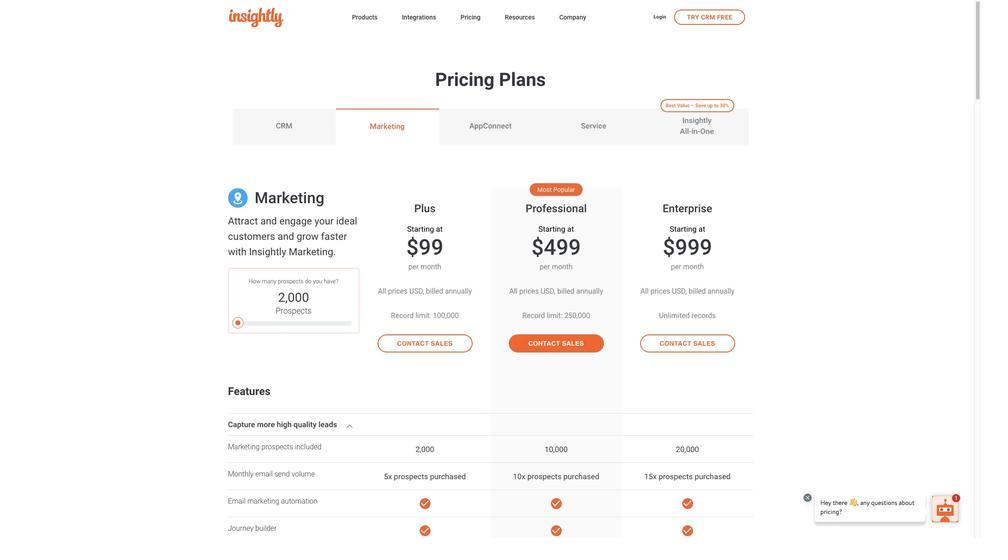 Task type: describe. For each thing, give the bounding box(es) containing it.
engage
[[280, 216, 312, 227]]

all for 99
[[378, 287, 386, 296]]

pricing for pricing
[[461, 14, 481, 21]]

250,000
[[565, 312, 591, 320]]

prospects left do
[[278, 278, 304, 285]]

up
[[708, 103, 713, 109]]

journey
[[228, 525, 254, 533]]

starting at $ 499 per month
[[532, 225, 581, 271]]

100,000
[[433, 312, 459, 320]]

how
[[249, 278, 261, 285]]

crm link
[[233, 109, 336, 145]]

2,000 prospects
[[276, 290, 312, 316]]

one
[[701, 127, 715, 136]]

annually for 99
[[445, 287, 472, 296]]

insightly logo link
[[229, 8, 338, 27]]

products and bundles tab list
[[233, 99, 749, 145]]

2 contact sales link from the left
[[502, 335, 611, 376]]

billed for 999
[[689, 287, 706, 296]]

appconnect link
[[439, 109, 543, 145]]

more
[[257, 420, 275, 430]]

limit: for 99
[[416, 312, 432, 320]]

annually for 499
[[577, 287, 604, 296]]

value
[[678, 103, 690, 109]]

999
[[676, 235, 713, 261]]

unlimited records
[[660, 312, 716, 320]]

at for 99
[[436, 225, 443, 234]]

you
[[313, 278, 323, 285]]

attract and engage your ideal customers and grow faster with insightly marketing.
[[228, 216, 358, 258]]

pricing link
[[461, 12, 481, 24]]

10x
[[513, 472, 526, 481]]

pricing for pricing plans
[[436, 69, 495, 91]]

enterprise
[[663, 203, 713, 215]]

month for 99
[[421, 263, 442, 271]]

attract
[[228, 216, 258, 227]]

free
[[718, 13, 733, 21]]

purchased for 10x prospects purchased
[[564, 472, 600, 481]]

usd, for 499
[[541, 287, 556, 296]]

pricing plans
[[436, 69, 546, 91]]

prices for 99
[[388, 287, 408, 296]]

starting for 499
[[539, 225, 566, 234]]

company
[[560, 14, 587, 21]]

per for 99
[[409, 263, 419, 271]]

marketing link
[[336, 109, 439, 145]]

$ for 999
[[663, 235, 676, 261]]

prospects for 15x prospects purchased
[[659, 472, 693, 481]]

most popular
[[538, 186, 576, 193]]

marketing.
[[289, 246, 336, 258]]

integrations link
[[402, 12, 436, 24]]

try crm free button
[[675, 9, 746, 25]]

in-
[[692, 127, 701, 136]]

contact sales for 999
[[660, 340, 716, 348]]

all for 999
[[641, 287, 649, 296]]

5x
[[384, 472, 392, 481]]

at for 499
[[568, 225, 574, 234]]

resources
[[505, 14, 535, 21]]

2 sales from the left
[[562, 340, 585, 348]]

monthly
[[228, 470, 254, 479]]

all prices usd, billed annually for 499
[[510, 287, 604, 296]]

marketing
[[248, 498, 280, 506]]

integrations
[[402, 14, 436, 21]]

login link
[[654, 14, 667, 21]]

high
[[277, 420, 292, 430]]

capture more high quality leads
[[228, 420, 337, 430]]

volume
[[292, 470, 315, 479]]

prospects
[[276, 306, 312, 316]]

products link
[[352, 12, 378, 24]]

try crm free link
[[675, 9, 746, 25]]

try
[[688, 13, 700, 21]]

20,000
[[676, 445, 700, 454]]

all-
[[681, 127, 692, 136]]

company link
[[560, 12, 587, 24]]

appconnect
[[470, 121, 512, 131]]

record limit: 100,000
[[391, 312, 459, 320]]

monthly email send volume
[[228, 470, 315, 479]]

send
[[275, 470, 290, 479]]

marketing for marketing prospects included
[[228, 443, 260, 452]]

all prices usd, billed annually for 99
[[378, 287, 472, 296]]

builder
[[256, 525, 277, 533]]

marketing prospects included
[[228, 443, 322, 452]]

all for 499
[[510, 287, 518, 296]]

10,000
[[545, 445, 568, 454]]

limit: for 499
[[547, 312, 563, 320]]

save
[[696, 103, 707, 109]]

your
[[315, 216, 334, 227]]

contact sales button for 999
[[640, 335, 736, 353]]

contact sales button for 99
[[378, 335, 473, 353]]

usd, for 999
[[673, 287, 687, 296]]

prospects for 5x prospects purchased
[[394, 472, 428, 481]]

do
[[305, 278, 312, 285]]

professional
[[526, 203, 587, 215]]

30%
[[720, 103, 730, 109]]

marketing icon image
[[228, 188, 248, 208]]

try crm free
[[688, 13, 733, 21]]

10x prospects purchased
[[513, 472, 600, 481]]

quality
[[294, 420, 317, 430]]

unlimited
[[660, 312, 690, 320]]

record for 99
[[391, 312, 414, 320]]

2,000 for 2,000 prospects
[[278, 290, 309, 305]]



Task type: locate. For each thing, give the bounding box(es) containing it.
1 vertical spatial pricing
[[436, 69, 495, 91]]

crm inside crm link
[[276, 121, 293, 131]]

1 horizontal spatial insightly
[[683, 116, 712, 125]]

0 horizontal spatial contact sales link
[[370, 335, 480, 376]]

products
[[352, 14, 378, 21]]

1 sales from the left
[[431, 340, 453, 348]]

2 horizontal spatial all
[[641, 287, 649, 296]]

$ down enterprise
[[663, 235, 676, 261]]

1 horizontal spatial all prices usd, billed annually
[[510, 287, 604, 296]]

–
[[691, 103, 695, 109]]

at up 499
[[568, 225, 574, 234]]

all prices usd, billed annually for 999
[[641, 287, 735, 296]]

0 horizontal spatial limit:
[[416, 312, 432, 320]]

prospects down capture more high quality leads on the left of page
[[262, 443, 293, 452]]

1 horizontal spatial contact sales link
[[502, 335, 611, 376]]

insightly inside the insightly all-in-one
[[683, 116, 712, 125]]

grow
[[297, 231, 319, 242]]

$ down plus
[[407, 235, 419, 261]]

and
[[261, 216, 277, 227], [278, 231, 294, 242]]

all
[[378, 287, 386, 296], [510, 287, 518, 296], [641, 287, 649, 296]]

1 horizontal spatial annually
[[577, 287, 604, 296]]

record left 250,000
[[523, 312, 545, 320]]

2 annually from the left
[[577, 287, 604, 296]]

$
[[407, 235, 419, 261], [532, 235, 544, 261], [663, 235, 676, 261]]

1 usd, from the left
[[410, 287, 425, 296]]

all prices usd, billed annually
[[378, 287, 472, 296], [510, 287, 604, 296], [641, 287, 735, 296]]

to
[[715, 103, 719, 109]]

limit:
[[416, 312, 432, 320], [547, 312, 563, 320]]

0 horizontal spatial 2,000
[[278, 290, 309, 305]]

faster
[[321, 231, 347, 242]]

$ for 99
[[407, 235, 419, 261]]

3 usd, from the left
[[673, 287, 687, 296]]

month down 499
[[552, 263, 573, 271]]

0 vertical spatial 2,000
[[278, 290, 309, 305]]

purchased
[[430, 472, 466, 481], [564, 472, 600, 481], [695, 472, 731, 481]]

prospects for 10x prospects purchased
[[528, 472, 562, 481]]

how many prospects do you have?
[[249, 278, 339, 285]]

0 horizontal spatial all
[[378, 287, 386, 296]]

month inside 'starting at $ 99 per month'
[[421, 263, 442, 271]]

0 horizontal spatial starting
[[407, 225, 434, 234]]

99
[[419, 235, 444, 261]]

record limit: 250,000
[[523, 312, 591, 320]]

month
[[421, 263, 442, 271], [552, 263, 573, 271], [684, 263, 705, 271]]

1 at from the left
[[436, 225, 443, 234]]

2 horizontal spatial purchased
[[695, 472, 731, 481]]

2 $ from the left
[[532, 235, 544, 261]]

$ inside 'starting at $ 99 per month'
[[407, 235, 419, 261]]

crm inside try crm free "button"
[[702, 13, 716, 21]]

2 starting from the left
[[539, 225, 566, 234]]

best value – save up to 30%
[[666, 103, 730, 109]]

1 horizontal spatial purchased
[[564, 472, 600, 481]]

per
[[409, 263, 419, 271], [540, 263, 551, 271], [672, 263, 682, 271]]

and down engage at the left
[[278, 231, 294, 242]]

contact down record limit: 100,000
[[397, 340, 429, 348]]

2,000 up prospects
[[278, 290, 309, 305]]

1 contact from the left
[[397, 340, 429, 348]]

1 horizontal spatial starting
[[539, 225, 566, 234]]

1 purchased from the left
[[430, 472, 466, 481]]

1 vertical spatial 2,000
[[416, 445, 435, 454]]

starting at $ 99 per month
[[407, 225, 444, 271]]

1 contact sales from the left
[[397, 340, 453, 348]]

$ inside starting at $ 999 per month
[[663, 235, 676, 261]]

contact sales link down the unlimited records
[[633, 335, 743, 376]]

email marketing automation
[[228, 498, 318, 506]]

3 prices from the left
[[651, 287, 671, 296]]

2 horizontal spatial at
[[699, 225, 706, 234]]

sales down 250,000
[[562, 340, 585, 348]]

billed up record limit: 100,000
[[426, 287, 444, 296]]

0 horizontal spatial per
[[409, 263, 419, 271]]

month down 99
[[421, 263, 442, 271]]

at inside 'starting at $ 99 per month'
[[436, 225, 443, 234]]

0 horizontal spatial insightly
[[249, 246, 287, 258]]

2 horizontal spatial contact sales link
[[633, 335, 743, 376]]

3 per from the left
[[672, 263, 682, 271]]

499
[[544, 235, 581, 261]]

3 all prices usd, billed annually from the left
[[641, 287, 735, 296]]

1 horizontal spatial per
[[540, 263, 551, 271]]

contact sales
[[397, 340, 453, 348], [529, 340, 585, 348], [660, 340, 716, 348]]

at for 999
[[699, 225, 706, 234]]

2 contact sales button from the left
[[509, 335, 604, 353]]

starting inside 'starting at $ 99 per month'
[[407, 225, 434, 234]]

1 horizontal spatial contact sales button
[[509, 335, 604, 353]]

annually up 100,000
[[445, 287, 472, 296]]

prices
[[388, 287, 408, 296], [520, 287, 539, 296], [651, 287, 671, 296]]

1 all prices usd, billed annually from the left
[[378, 287, 472, 296]]

record left 100,000
[[391, 312, 414, 320]]

1 horizontal spatial 2,000
[[416, 445, 435, 454]]

all prices usd, billed annually up the unlimited records
[[641, 287, 735, 296]]

contact for 999
[[660, 340, 692, 348]]

2 horizontal spatial per
[[672, 263, 682, 271]]

1 all from the left
[[378, 287, 386, 296]]

all prices usd, billed annually up record limit: 100,000
[[378, 287, 472, 296]]

purchased for 15x prospects purchased
[[695, 472, 731, 481]]

marketing inside products and bundles tab list
[[370, 122, 405, 131]]

2,000 inside the 2,000 prospects
[[278, 290, 309, 305]]

2,000 up 5x prospects purchased
[[416, 445, 435, 454]]

1 vertical spatial crm
[[276, 121, 293, 131]]

month for 499
[[552, 263, 573, 271]]

email
[[228, 498, 246, 506]]

per for 499
[[540, 263, 551, 271]]

3 billed from the left
[[689, 287, 706, 296]]

and up customers at the left top of the page
[[261, 216, 277, 227]]

1 $ from the left
[[407, 235, 419, 261]]

contact sales for 99
[[397, 340, 453, 348]]

email
[[256, 470, 273, 479]]

2 billed from the left
[[558, 287, 575, 296]]

per down 499
[[540, 263, 551, 271]]

0 horizontal spatial purchased
[[430, 472, 466, 481]]

1 horizontal spatial record
[[523, 312, 545, 320]]

month for 999
[[684, 263, 705, 271]]

1 month from the left
[[421, 263, 442, 271]]

per down 99
[[409, 263, 419, 271]]

0 vertical spatial marketing
[[370, 122, 405, 131]]

1 horizontal spatial contact
[[529, 340, 561, 348]]

starting inside starting at $ 999 per month
[[670, 225, 697, 234]]

month inside starting at $ 999 per month
[[684, 263, 705, 271]]

insightly
[[683, 116, 712, 125], [249, 246, 287, 258]]

starting for 999
[[670, 225, 697, 234]]

limit: left 250,000
[[547, 312, 563, 320]]

5x prospects purchased
[[384, 472, 466, 481]]

contact sales down the unlimited records
[[660, 340, 716, 348]]

2 horizontal spatial $
[[663, 235, 676, 261]]

starting down enterprise
[[670, 225, 697, 234]]

month down 999
[[684, 263, 705, 271]]

2 horizontal spatial contact
[[660, 340, 692, 348]]

at up 99
[[436, 225, 443, 234]]

0 horizontal spatial crm
[[276, 121, 293, 131]]

sales down 100,000
[[431, 340, 453, 348]]

0 horizontal spatial usd,
[[410, 287, 425, 296]]

1 horizontal spatial crm
[[702, 13, 716, 21]]

2 contact sales from the left
[[529, 340, 585, 348]]

per inside starting at $ 999 per month
[[672, 263, 682, 271]]

3 contact sales from the left
[[660, 340, 716, 348]]

pricing
[[461, 14, 481, 21], [436, 69, 495, 91]]

contact down record limit: 250,000
[[529, 340, 561, 348]]

marketing for marketing link
[[370, 122, 405, 131]]

purchased for 5x prospects purchased
[[430, 472, 466, 481]]

2 horizontal spatial starting
[[670, 225, 697, 234]]

contact sales down record limit: 250,000
[[529, 340, 585, 348]]

insightly up in-
[[683, 116, 712, 125]]

1 vertical spatial and
[[278, 231, 294, 242]]

prices for 999
[[651, 287, 671, 296]]

$ inside starting at $ 499 per month
[[532, 235, 544, 261]]

0 horizontal spatial contact sales
[[397, 340, 453, 348]]

1 prices from the left
[[388, 287, 408, 296]]

most
[[538, 186, 552, 193]]

contact sales link
[[370, 335, 480, 376], [502, 335, 611, 376], [633, 335, 743, 376]]

best
[[666, 103, 676, 109]]

prospects
[[278, 278, 304, 285], [262, 443, 293, 452], [394, 472, 428, 481], [528, 472, 562, 481], [659, 472, 693, 481]]

billed up record limit: 250,000
[[558, 287, 575, 296]]

included
[[295, 443, 322, 452]]

prospects right 5x
[[394, 472, 428, 481]]

customers
[[228, 231, 275, 242]]

1 contact sales link from the left
[[370, 335, 480, 376]]

3 at from the left
[[699, 225, 706, 234]]

sales down "records"
[[694, 340, 716, 348]]

15x
[[645, 472, 657, 481]]

billed for 99
[[426, 287, 444, 296]]

contact sales button down record limit: 250,000
[[509, 335, 604, 353]]

usd, up record limit: 250,000
[[541, 287, 556, 296]]

prices up record limit: 250,000
[[520, 287, 539, 296]]

0 horizontal spatial billed
[[426, 287, 444, 296]]

1 vertical spatial insightly
[[249, 246, 287, 258]]

$ down professional
[[532, 235, 544, 261]]

2 vertical spatial marketing
[[228, 443, 260, 452]]

per inside starting at $ 499 per month
[[540, 263, 551, 271]]

2 purchased from the left
[[564, 472, 600, 481]]

1 horizontal spatial all
[[510, 287, 518, 296]]

2 horizontal spatial prices
[[651, 287, 671, 296]]

annually up 250,000
[[577, 287, 604, 296]]

0 horizontal spatial record
[[391, 312, 414, 320]]

0 vertical spatial pricing
[[461, 14, 481, 21]]

2 horizontal spatial annually
[[708, 287, 735, 296]]

features
[[228, 386, 271, 398]]

chevron up image
[[344, 421, 355, 432]]

starting at $ 999 per month
[[663, 225, 713, 271]]

1 annually from the left
[[445, 287, 472, 296]]

prices up unlimited
[[651, 287, 671, 296]]

2 horizontal spatial billed
[[689, 287, 706, 296]]

2 horizontal spatial month
[[684, 263, 705, 271]]

prices up record limit: 100,000
[[388, 287, 408, 296]]

0 horizontal spatial annually
[[445, 287, 472, 296]]

1 horizontal spatial contact sales
[[529, 340, 585, 348]]

service
[[582, 121, 607, 131]]

2 horizontal spatial contact sales
[[660, 340, 716, 348]]

3 contact from the left
[[660, 340, 692, 348]]

1 horizontal spatial at
[[568, 225, 574, 234]]

contact sales button down record limit: 100,000
[[378, 335, 473, 353]]

1 horizontal spatial billed
[[558, 287, 575, 296]]

2 all from the left
[[510, 287, 518, 296]]

0 vertical spatial and
[[261, 216, 277, 227]]

annually up "records"
[[708, 287, 735, 296]]

starting down professional
[[539, 225, 566, 234]]

2 month from the left
[[552, 263, 573, 271]]

per inside 'starting at $ 99 per month'
[[409, 263, 419, 271]]

usd, up record limit: 100,000
[[410, 287, 425, 296]]

capture
[[228, 420, 255, 430]]

2 prices from the left
[[520, 287, 539, 296]]

sales for 99
[[431, 340, 453, 348]]

1 horizontal spatial usd,
[[541, 287, 556, 296]]

3 contact sales link from the left
[[633, 335, 743, 376]]

contact sales button down the unlimited records
[[640, 335, 736, 353]]

crm
[[702, 13, 716, 21], [276, 121, 293, 131]]

contact
[[397, 340, 429, 348], [529, 340, 561, 348], [660, 340, 692, 348]]

1 horizontal spatial sales
[[562, 340, 585, 348]]

1 horizontal spatial $
[[532, 235, 544, 261]]

1 limit: from the left
[[416, 312, 432, 320]]

plus
[[415, 203, 436, 215]]

resources link
[[505, 12, 535, 24]]

0 horizontal spatial contact sales button
[[378, 335, 473, 353]]

contact sales link down record limit: 100,000
[[370, 335, 480, 376]]

contact sales link down record limit: 250,000
[[502, 335, 611, 376]]

usd, up unlimited
[[673, 287, 687, 296]]

insightly all-in-one
[[681, 116, 715, 136]]

prospects for marketing prospects included
[[262, 443, 293, 452]]

2,000 for 2,000
[[416, 445, 435, 454]]

marketing
[[370, 122, 405, 131], [255, 189, 325, 207], [228, 443, 260, 452]]

journey builder
[[228, 525, 277, 533]]

starting inside starting at $ 499 per month
[[539, 225, 566, 234]]

3 month from the left
[[684, 263, 705, 271]]

at inside starting at $ 999 per month
[[699, 225, 706, 234]]

1 horizontal spatial and
[[278, 231, 294, 242]]

service link
[[543, 109, 646, 145]]

popular
[[554, 186, 576, 193]]

1 horizontal spatial prices
[[520, 287, 539, 296]]

1 billed from the left
[[426, 287, 444, 296]]

1 starting from the left
[[407, 225, 434, 234]]

starting down plus
[[407, 225, 434, 234]]

login
[[654, 14, 667, 20]]

1 vertical spatial marketing
[[255, 189, 325, 207]]

0 vertical spatial crm
[[702, 13, 716, 21]]

1 per from the left
[[409, 263, 419, 271]]

2 contact from the left
[[529, 340, 561, 348]]

3 $ from the left
[[663, 235, 676, 261]]

all prices usd, billed annually up record limit: 250,000
[[510, 287, 604, 296]]

have?
[[324, 278, 339, 285]]

annually
[[445, 287, 472, 296], [577, 287, 604, 296], [708, 287, 735, 296]]

at up 999
[[699, 225, 706, 234]]

contact sales link for 999
[[633, 335, 743, 376]]

record for 499
[[523, 312, 545, 320]]

with
[[228, 246, 247, 258]]

2 horizontal spatial contact sales button
[[640, 335, 736, 353]]

0 horizontal spatial $
[[407, 235, 419, 261]]

billed up "records"
[[689, 287, 706, 296]]

3 contact sales button from the left
[[640, 335, 736, 353]]

0 vertical spatial insightly
[[683, 116, 712, 125]]

3 starting from the left
[[670, 225, 697, 234]]

billed for 499
[[558, 287, 575, 296]]

contact sales down record limit: 100,000
[[397, 340, 453, 348]]

0 horizontal spatial and
[[261, 216, 277, 227]]

usd, for 99
[[410, 287, 425, 296]]

1 horizontal spatial limit:
[[547, 312, 563, 320]]

2,000
[[278, 290, 309, 305], [416, 445, 435, 454]]

3 annually from the left
[[708, 287, 735, 296]]

0 horizontal spatial all prices usd, billed annually
[[378, 287, 472, 296]]

2 horizontal spatial usd,
[[673, 287, 687, 296]]

contact down unlimited
[[660, 340, 692, 348]]

0 horizontal spatial month
[[421, 263, 442, 271]]

at inside starting at $ 499 per month
[[568, 225, 574, 234]]

plans
[[500, 69, 546, 91]]

records
[[692, 312, 716, 320]]

month inside starting at $ 499 per month
[[552, 263, 573, 271]]

2 all prices usd, billed annually from the left
[[510, 287, 604, 296]]

$ for 499
[[532, 235, 544, 261]]

insightly down customers at the left top of the page
[[249, 246, 287, 258]]

1 contact sales button from the left
[[378, 335, 473, 353]]

annually for 999
[[708, 287, 735, 296]]

15x prospects purchased
[[645, 472, 731, 481]]

prices for 499
[[520, 287, 539, 296]]

0 horizontal spatial prices
[[388, 287, 408, 296]]

many
[[262, 278, 277, 285]]

insightly logo image
[[229, 8, 284, 27]]

2 record from the left
[[523, 312, 545, 320]]

2 limit: from the left
[[547, 312, 563, 320]]

contact sales link for 99
[[370, 335, 480, 376]]

2 at from the left
[[568, 225, 574, 234]]

at
[[436, 225, 443, 234], [568, 225, 574, 234], [699, 225, 706, 234]]

3 sales from the left
[[694, 340, 716, 348]]

ideal
[[336, 216, 358, 227]]

record
[[391, 312, 414, 320], [523, 312, 545, 320]]

0 horizontal spatial contact
[[397, 340, 429, 348]]

limit: left 100,000
[[416, 312, 432, 320]]

1 record from the left
[[391, 312, 414, 320]]

insightly inside attract and engage your ideal customers and grow faster with insightly marketing.
[[249, 246, 287, 258]]

2 horizontal spatial all prices usd, billed annually
[[641, 287, 735, 296]]

2 usd, from the left
[[541, 287, 556, 296]]

starting for 99
[[407, 225, 434, 234]]

sales for 999
[[694, 340, 716, 348]]

contact sales button
[[378, 335, 473, 353], [509, 335, 604, 353], [640, 335, 736, 353]]

automation
[[281, 498, 318, 506]]

2 horizontal spatial sales
[[694, 340, 716, 348]]

contact for 99
[[397, 340, 429, 348]]

1 horizontal spatial month
[[552, 263, 573, 271]]

per down 999
[[672, 263, 682, 271]]

0 horizontal spatial at
[[436, 225, 443, 234]]

prospects right the 10x
[[528, 472, 562, 481]]

0 horizontal spatial sales
[[431, 340, 453, 348]]

3 purchased from the left
[[695, 472, 731, 481]]

per for 999
[[672, 263, 682, 271]]

leads
[[319, 420, 337, 430]]

2 per from the left
[[540, 263, 551, 271]]

prospects right 15x
[[659, 472, 693, 481]]

3 all from the left
[[641, 287, 649, 296]]



Task type: vqa. For each thing, say whether or not it's contained in the screenshot.
MARKETING. on the left of the page
yes



